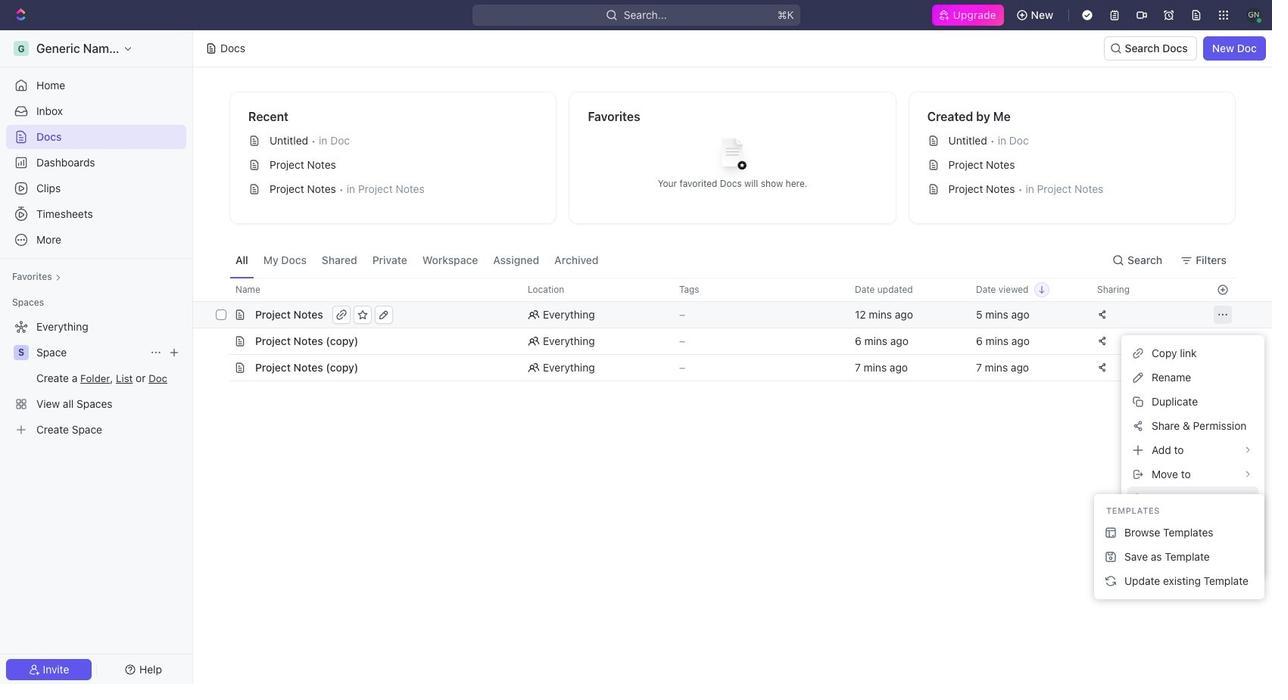 Task type: locate. For each thing, give the bounding box(es) containing it.
0 vertical spatial cell
[[213, 329, 230, 355]]

tab list
[[230, 242, 605, 278]]

space, , element
[[14, 345, 29, 361]]

row
[[213, 278, 1236, 302], [193, 302, 1273, 329], [213, 328, 1236, 355], [213, 355, 1236, 382]]

table
[[193, 278, 1273, 382]]

sidebar navigation
[[0, 30, 193, 685]]

cell
[[213, 329, 230, 355], [213, 355, 230, 381]]

1 vertical spatial cell
[[213, 355, 230, 381]]

column header
[[213, 278, 230, 302]]



Task type: vqa. For each thing, say whether or not it's contained in the screenshot.
ACTIVE
no



Task type: describe. For each thing, give the bounding box(es) containing it.
no favorited docs image
[[703, 126, 763, 187]]

2 cell from the top
[[213, 355, 230, 381]]

1 cell from the top
[[213, 329, 230, 355]]



